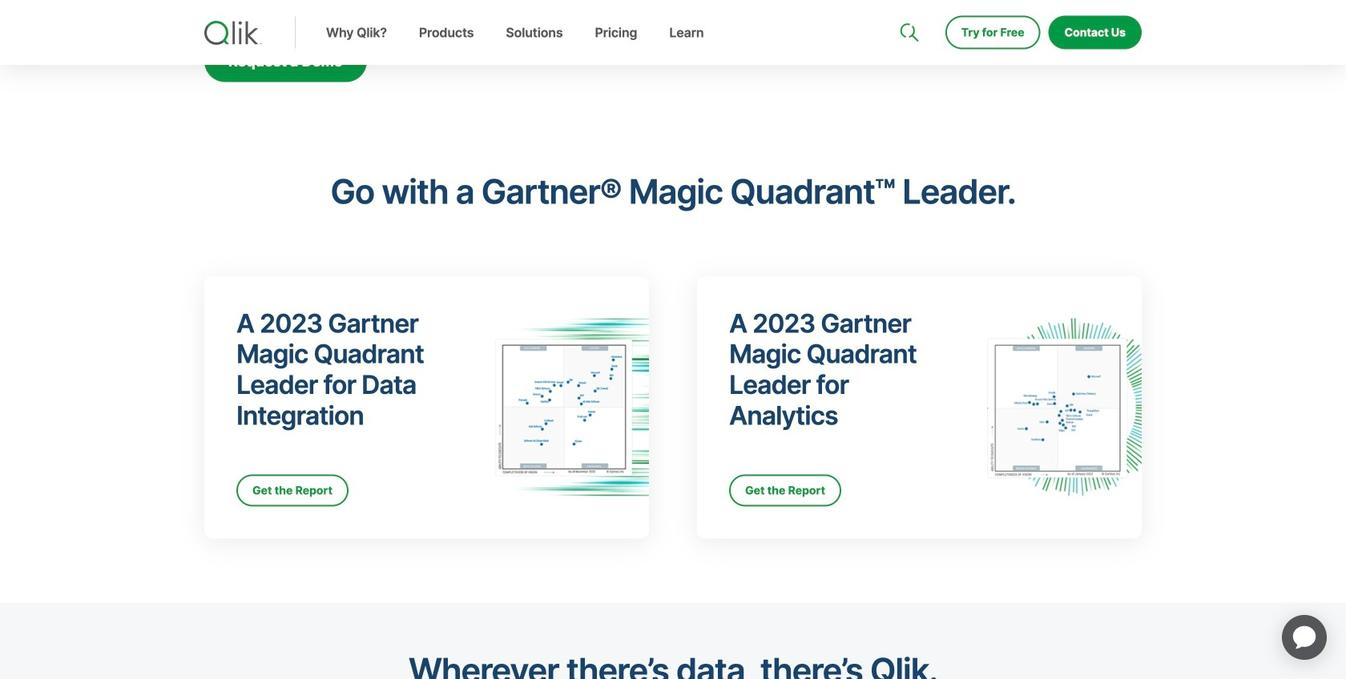 Task type: describe. For each thing, give the bounding box(es) containing it.
qlik image
[[204, 21, 262, 45]]



Task type: locate. For each thing, give the bounding box(es) containing it.
login image
[[1091, 0, 1104, 13]]

support image
[[902, 0, 914, 13]]

application
[[1263, 596, 1346, 680]]



